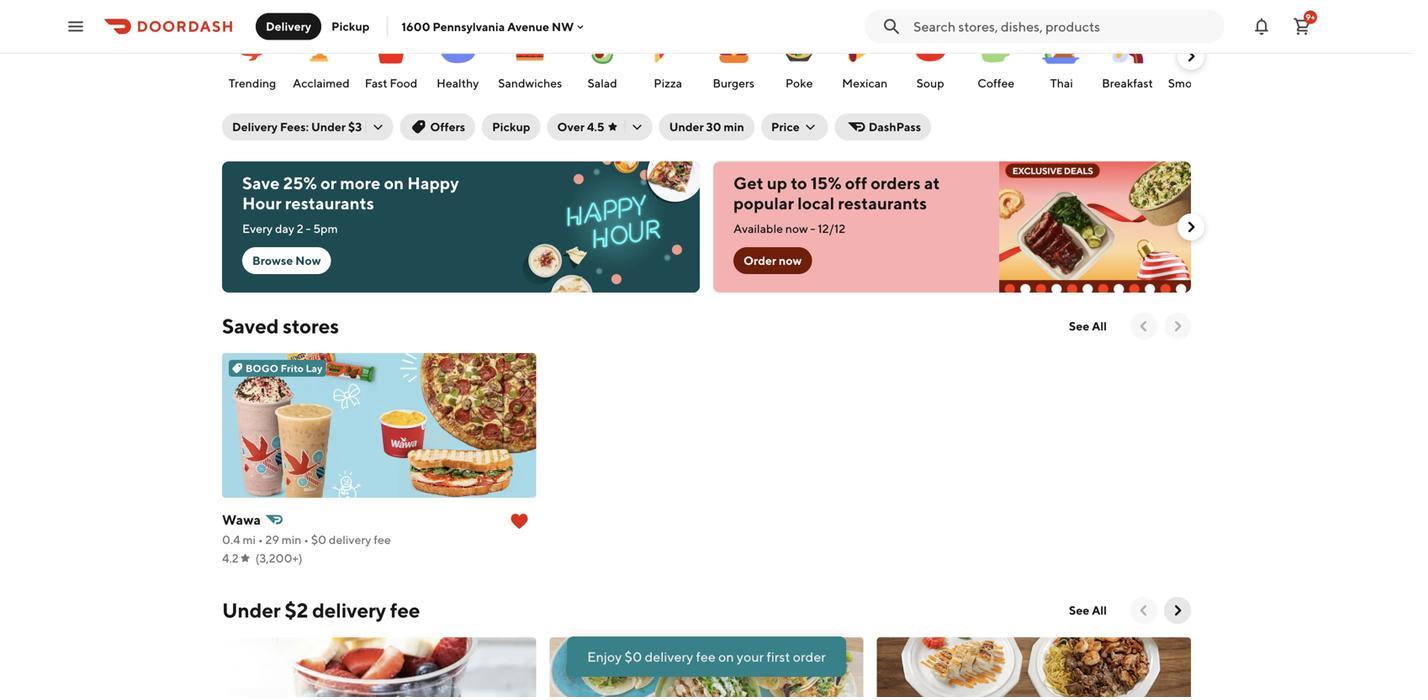 Task type: locate. For each thing, give the bounding box(es) containing it.
restaurants down orders
[[838, 194, 927, 213]]

see all left previous button of carousel icon
[[1069, 604, 1107, 618]]

delivery button
[[256, 13, 322, 40]]

under inside button
[[670, 120, 704, 134]]

on for fee
[[719, 649, 734, 665]]

min
[[724, 120, 745, 134], [282, 533, 302, 547]]

pickup
[[332, 19, 370, 33], [492, 120, 531, 134]]

1 horizontal spatial •
[[304, 533, 309, 547]]

see
[[1069, 319, 1090, 333], [1069, 604, 1090, 618]]

pizza
[[654, 76, 683, 90]]

salad
[[588, 76, 617, 90]]

saved stores link
[[222, 313, 339, 340]]

under left $2
[[222, 599, 281, 623]]

0 vertical spatial pickup
[[332, 19, 370, 33]]

• right mi
[[258, 533, 263, 547]]

see left previous button of carousel icon
[[1069, 604, 1090, 618]]

1 vertical spatial delivery
[[232, 120, 278, 134]]

0 horizontal spatial -
[[306, 222, 311, 236]]

delivery inside button
[[266, 19, 311, 33]]

1 see from the top
[[1069, 319, 1090, 333]]

browse
[[252, 254, 293, 268]]

fee for enjoy $0 delivery fee on your first order
[[696, 649, 716, 665]]

see all for under $2 delivery fee
[[1069, 604, 1107, 618]]

0 horizontal spatial pickup button
[[322, 13, 380, 40]]

see left previous button of carousel image
[[1069, 319, 1090, 333]]

all left previous button of carousel image
[[1092, 319, 1107, 333]]

on right more
[[384, 173, 404, 193]]

fee inside under $2 delivery fee link
[[390, 599, 420, 623]]

1 vertical spatial fee
[[390, 599, 420, 623]]

1 vertical spatial see all link
[[1059, 597, 1118, 624]]

under left 30
[[670, 120, 704, 134]]

0 horizontal spatial pickup
[[332, 19, 370, 33]]

price
[[772, 120, 800, 134]]

pennsylvania
[[433, 20, 505, 33]]

• left $​0
[[304, 533, 309, 547]]

next button of carousel image
[[1183, 48, 1200, 65], [1170, 318, 1187, 335]]

0 horizontal spatial under
[[222, 599, 281, 623]]

all
[[1092, 319, 1107, 333], [1092, 604, 1107, 618]]

next button of carousel image
[[1183, 219, 1200, 236], [1170, 603, 1187, 619]]

see all link left previous button of carousel icon
[[1059, 597, 1118, 624]]

1 items, open order cart image
[[1293, 16, 1313, 37]]

saved stores
[[222, 314, 339, 338]]

- left 12/12
[[811, 222, 816, 236]]

delivery inside under $2 delivery fee link
[[312, 599, 386, 623]]

enjoy $0 delivery fee on your first order
[[587, 649, 826, 665]]

now inside get up to 15% off orders at popular local restaurants available now - 12/12
[[786, 222, 808, 236]]

notification bell image
[[1252, 16, 1272, 37]]

pickup button up fast
[[322, 13, 380, 40]]

pickup for topmost pickup button
[[332, 19, 370, 33]]

off
[[845, 173, 868, 193]]

healthy
[[437, 76, 479, 90]]

1 vertical spatial see all
[[1069, 604, 1107, 618]]

on
[[384, 173, 404, 193], [719, 649, 734, 665]]

0 vertical spatial see all
[[1069, 319, 1107, 333]]

1 see all link from the top
[[1059, 313, 1118, 340]]

1 all from the top
[[1092, 319, 1107, 333]]

0 horizontal spatial restaurants
[[285, 194, 374, 213]]

1 vertical spatial on
[[719, 649, 734, 665]]

0 vertical spatial fee
[[374, 533, 391, 547]]

first
[[767, 649, 791, 665]]

- inside save 25% or more on happy hour restaurants every day 2 - 5pm
[[306, 222, 311, 236]]

all left previous button of carousel icon
[[1092, 604, 1107, 618]]

1 horizontal spatial -
[[811, 222, 816, 236]]

delivery fees: under $3
[[232, 120, 362, 134]]

0 vertical spatial now
[[786, 222, 808, 236]]

over 4.5 button
[[547, 114, 653, 141]]

see all link
[[1059, 313, 1118, 340], [1059, 597, 1118, 624]]

•
[[258, 533, 263, 547], [304, 533, 309, 547]]

acclaimed link
[[289, 18, 353, 95]]

pickup down sandwiches at the left
[[492, 120, 531, 134]]

1 horizontal spatial min
[[724, 120, 745, 134]]

sandwiches
[[498, 76, 562, 90]]

delivery
[[329, 533, 371, 547], [312, 599, 386, 623], [645, 649, 694, 665]]

delivery
[[266, 19, 311, 33], [232, 120, 278, 134]]

smoothie
[[1169, 76, 1220, 90]]

delivery right $0 at bottom left
[[645, 649, 694, 665]]

1 horizontal spatial on
[[719, 649, 734, 665]]

previous button of carousel image
[[1136, 603, 1153, 619]]

bogo
[[246, 363, 279, 374]]

2 see from the top
[[1069, 604, 1090, 618]]

0 horizontal spatial •
[[258, 533, 263, 547]]

1 horizontal spatial pickup
[[492, 120, 531, 134]]

min inside button
[[724, 120, 745, 134]]

0 vertical spatial pickup button
[[322, 13, 380, 40]]

trending
[[229, 76, 276, 90]]

2 all from the top
[[1092, 604, 1107, 618]]

offers button
[[400, 114, 476, 141]]

delivery for under
[[312, 599, 386, 623]]

2 vertical spatial fee
[[696, 649, 716, 665]]

2 horizontal spatial under
[[670, 120, 704, 134]]

offers
[[430, 120, 465, 134]]

food
[[390, 76, 418, 90]]

1600
[[402, 20, 430, 33]]

see for saved stores
[[1069, 319, 1090, 333]]

restaurants inside save 25% or more on happy hour restaurants every day 2 - 5pm
[[285, 194, 374, 213]]

1 vertical spatial see
[[1069, 604, 1090, 618]]

1 vertical spatial now
[[779, 254, 802, 268]]

1 see all from the top
[[1069, 319, 1107, 333]]

see all link for saved stores
[[1059, 313, 1118, 340]]

day
[[275, 222, 295, 236]]

now inside order now button
[[779, 254, 802, 268]]

delivery for delivery
[[266, 19, 311, 33]]

order now button
[[734, 247, 812, 274]]

get
[[734, 173, 764, 193]]

nw
[[552, 20, 574, 33]]

0 horizontal spatial on
[[384, 173, 404, 193]]

fees:
[[280, 120, 309, 134]]

1 restaurants from the left
[[285, 194, 374, 213]]

2 vertical spatial delivery
[[645, 649, 694, 665]]

min right 29
[[282, 533, 302, 547]]

1 • from the left
[[258, 533, 263, 547]]

under for under $2 delivery fee
[[222, 599, 281, 623]]

acclaimed
[[293, 76, 350, 90]]

1 vertical spatial all
[[1092, 604, 1107, 618]]

restaurants down or
[[285, 194, 374, 213]]

save 25% or more on happy hour restaurants every day 2 - 5pm
[[242, 173, 459, 236]]

next button of carousel image up smoothie
[[1183, 48, 1200, 65]]

1 vertical spatial pickup
[[492, 120, 531, 134]]

- right 2
[[306, 222, 311, 236]]

0 vertical spatial all
[[1092, 319, 1107, 333]]

30
[[706, 120, 722, 134]]

min right 30
[[724, 120, 745, 134]]

1 horizontal spatial pickup button
[[482, 114, 541, 141]]

2 - from the left
[[811, 222, 816, 236]]

soup
[[917, 76, 945, 90]]

at
[[925, 173, 940, 193]]

burgers
[[713, 76, 755, 90]]

2 see all from the top
[[1069, 604, 1107, 618]]

pickup button down sandwiches at the left
[[482, 114, 541, 141]]

2 restaurants from the left
[[838, 194, 927, 213]]

0 vertical spatial delivery
[[329, 533, 371, 547]]

now right order
[[779, 254, 802, 268]]

see all link left previous button of carousel image
[[1059, 313, 1118, 340]]

1 horizontal spatial restaurants
[[838, 194, 927, 213]]

0 horizontal spatial min
[[282, 533, 302, 547]]

0 vertical spatial see all link
[[1059, 313, 1118, 340]]

mi
[[243, 533, 256, 547]]

open menu image
[[66, 16, 86, 37]]

hour
[[242, 194, 282, 213]]

delivery for enjoy
[[645, 649, 694, 665]]

on inside save 25% or more on happy hour restaurants every day 2 - 5pm
[[384, 173, 404, 193]]

see all left previous button of carousel image
[[1069, 319, 1107, 333]]

next button of carousel image right previous button of carousel image
[[1170, 318, 1187, 335]]

-
[[306, 222, 311, 236], [811, 222, 816, 236]]

0 vertical spatial delivery
[[266, 19, 311, 33]]

2 • from the left
[[304, 533, 309, 547]]

0 vertical spatial on
[[384, 173, 404, 193]]

0 vertical spatial see
[[1069, 319, 1090, 333]]

stores
[[283, 314, 339, 338]]

now down the local
[[786, 222, 808, 236]]

0.4 mi • 29 min • $​0 delivery fee
[[222, 533, 391, 547]]

9+
[[1306, 12, 1316, 22]]

your
[[737, 649, 764, 665]]

pickup right delivery button
[[332, 19, 370, 33]]

1 - from the left
[[306, 222, 311, 236]]

under $2 delivery fee link
[[222, 597, 420, 624]]

delivery left fees:
[[232, 120, 278, 134]]

or
[[321, 173, 337, 193]]

pickup button
[[322, 13, 380, 40], [482, 114, 541, 141]]

0 vertical spatial min
[[724, 120, 745, 134]]

delivery right $​0
[[329, 533, 371, 547]]

on left your
[[719, 649, 734, 665]]

2 see all link from the top
[[1059, 597, 1118, 624]]

4.2
[[222, 552, 239, 566]]

under left $3 on the top left of page
[[311, 120, 346, 134]]

1 vertical spatial delivery
[[312, 599, 386, 623]]

over
[[558, 120, 585, 134]]

delivery right $2
[[312, 599, 386, 623]]

saved
[[222, 314, 279, 338]]

delivery up acclaimed at the left top of the page
[[266, 19, 311, 33]]

frito
[[281, 363, 304, 374]]

$3
[[348, 120, 362, 134]]

see all
[[1069, 319, 1107, 333], [1069, 604, 1107, 618]]

now
[[786, 222, 808, 236], [779, 254, 802, 268]]



Task type: describe. For each thing, give the bounding box(es) containing it.
previous button of carousel image
[[1136, 318, 1153, 335]]

trending link
[[224, 18, 281, 95]]

1 vertical spatial next button of carousel image
[[1170, 603, 1187, 619]]

restaurants inside get up to 15% off orders at popular local restaurants available now - 12/12
[[838, 194, 927, 213]]

5pm
[[313, 222, 338, 236]]

popular
[[734, 194, 794, 213]]

9+ button
[[1286, 10, 1320, 43]]

pickup for the bottom pickup button
[[492, 120, 531, 134]]

poke
[[786, 76, 813, 90]]

$0
[[625, 649, 642, 665]]

happy
[[408, 173, 459, 193]]

see all link for under $2 delivery fee
[[1059, 597, 1118, 624]]

1 vertical spatial next button of carousel image
[[1170, 318, 1187, 335]]

up
[[767, 173, 788, 193]]

25%
[[283, 173, 317, 193]]

all for under $2 delivery fee
[[1092, 604, 1107, 618]]

1600 pennsylvania avenue nw
[[402, 20, 574, 33]]

every
[[242, 222, 273, 236]]

lay
[[306, 363, 323, 374]]

fast food
[[365, 76, 418, 90]]

see for under $2 delivery fee
[[1069, 604, 1090, 618]]

order now
[[744, 254, 802, 268]]

4.5
[[587, 120, 605, 134]]

0 vertical spatial next button of carousel image
[[1183, 48, 1200, 65]]

under 30 min button
[[659, 114, 755, 141]]

breakfast
[[1103, 76, 1154, 90]]

wawa
[[222, 512, 261, 528]]

price button
[[761, 114, 829, 141]]

click to remove this store from your saved list image
[[509, 512, 530, 532]]

15%
[[811, 173, 842, 193]]

thai
[[1051, 76, 1074, 90]]

dashpass
[[869, 120, 922, 134]]

all for saved stores
[[1092, 319, 1107, 333]]

coffee
[[978, 76, 1015, 90]]

delivery for delivery fees: under $3
[[232, 120, 278, 134]]

0 vertical spatial next button of carousel image
[[1183, 219, 1200, 236]]

1 horizontal spatial under
[[311, 120, 346, 134]]

over 4.5
[[558, 120, 605, 134]]

1600 pennsylvania avenue nw button
[[402, 20, 588, 33]]

(3,200+)
[[256, 552, 303, 566]]

on for more
[[384, 173, 404, 193]]

2
[[297, 222, 304, 236]]

see all for saved stores
[[1069, 319, 1107, 333]]

order
[[744, 254, 777, 268]]

12/12
[[818, 222, 846, 236]]

1 vertical spatial pickup button
[[482, 114, 541, 141]]

browse now button
[[242, 247, 331, 274]]

fee for under $2 delivery fee
[[390, 599, 420, 623]]

avenue
[[507, 20, 549, 33]]

more
[[340, 173, 381, 193]]

Store search: begin typing to search for stores available on DoorDash text field
[[914, 17, 1215, 36]]

under 30 min
[[670, 120, 745, 134]]

enjoy
[[587, 649, 622, 665]]

browse now
[[252, 254, 321, 268]]

order
[[793, 649, 826, 665]]

to
[[791, 173, 808, 193]]

available
[[734, 222, 783, 236]]

mexican
[[842, 76, 888, 90]]

$2
[[285, 599, 308, 623]]

$​0
[[311, 533, 327, 547]]

1 vertical spatial min
[[282, 533, 302, 547]]

local
[[798, 194, 835, 213]]

orders
[[871, 173, 921, 193]]

0.4
[[222, 533, 240, 547]]

dashpass button
[[835, 114, 932, 141]]

- inside get up to 15% off orders at popular local restaurants available now - 12/12
[[811, 222, 816, 236]]

now
[[296, 254, 321, 268]]

under $2 delivery fee
[[222, 599, 420, 623]]

save
[[242, 173, 280, 193]]

get up to 15% off orders at popular local restaurants available now - 12/12
[[734, 173, 940, 236]]

bogo frito lay
[[246, 363, 323, 374]]

29
[[266, 533, 279, 547]]

fast
[[365, 76, 388, 90]]

under for under 30 min
[[670, 120, 704, 134]]



Task type: vqa. For each thing, say whether or not it's contained in the screenshot.
• to the left
yes



